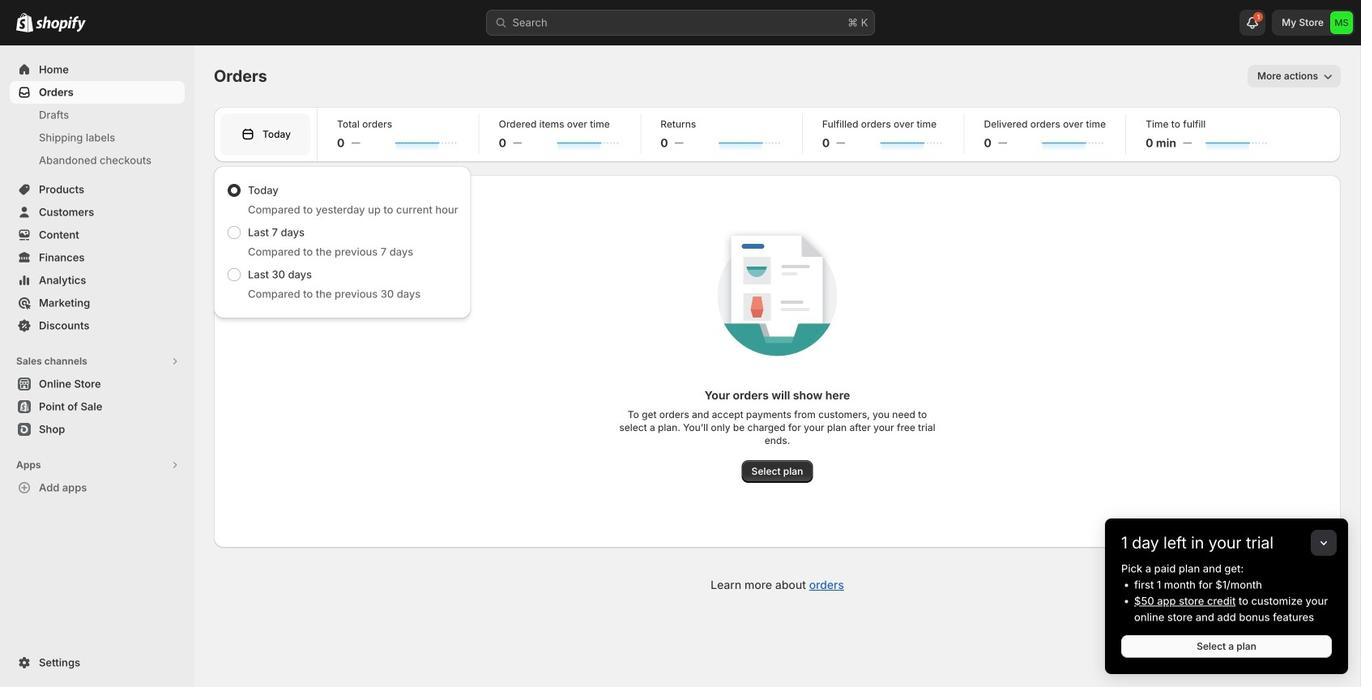 Task type: vqa. For each thing, say whether or not it's contained in the screenshot.
My Store 8ba5a5-7.myshopify.com
no



Task type: locate. For each thing, give the bounding box(es) containing it.
my store image
[[1331, 11, 1353, 34]]

shopify image
[[36, 16, 86, 32]]

shopify image
[[16, 13, 33, 32]]



